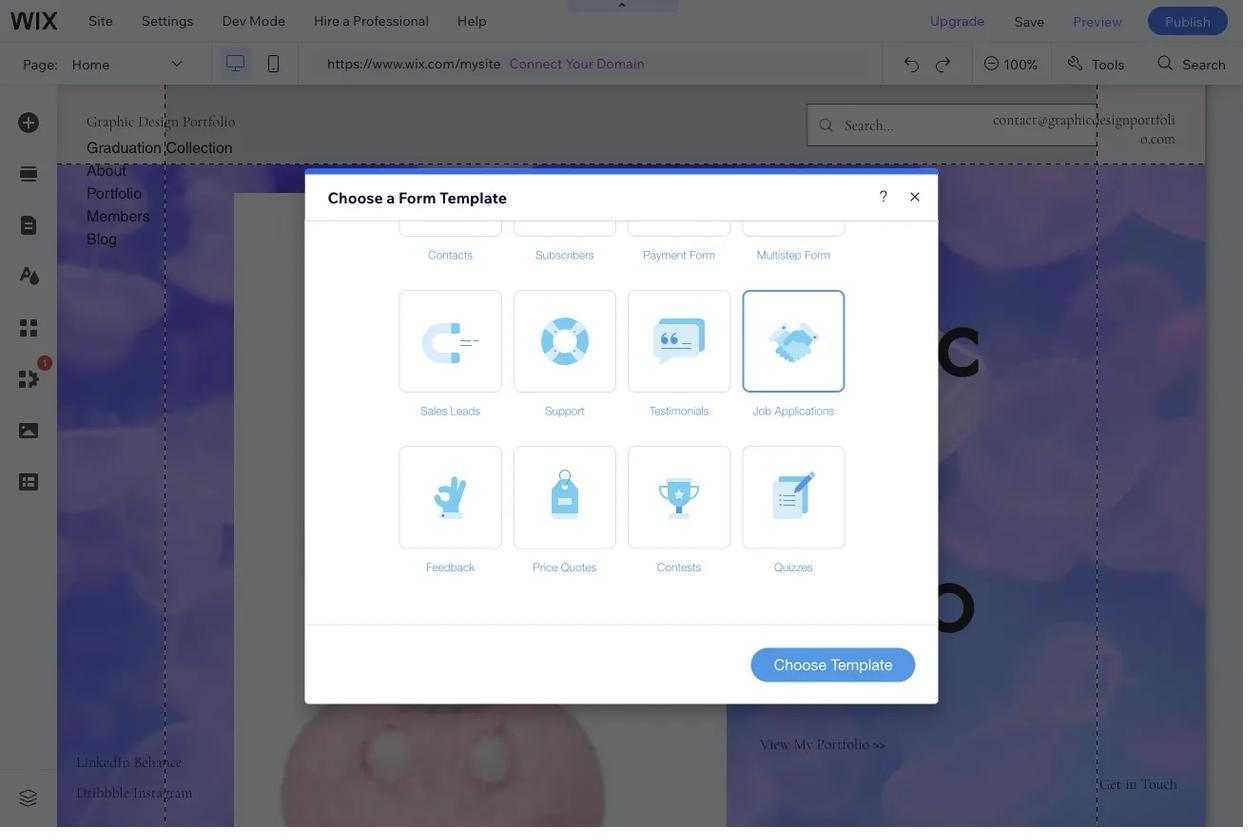 Task type: describe. For each thing, give the bounding box(es) containing it.
100% button
[[973, 43, 1051, 85]]

publish button
[[1148, 7, 1228, 35]]

save
[[1014, 13, 1045, 29]]

dev mode
[[222, 12, 285, 29]]

mode
[[249, 12, 285, 29]]

100%
[[1004, 55, 1038, 72]]

search button
[[1143, 43, 1243, 85]]

tools button
[[1052, 43, 1142, 85]]

choose a form template
[[328, 188, 507, 207]]

a for professional
[[343, 12, 350, 29]]

site
[[88, 12, 113, 29]]

https://www.wix.com/mysite connect your domain
[[327, 55, 645, 72]]

settings
[[142, 12, 194, 29]]

dev
[[222, 12, 246, 29]]

save button
[[1000, 0, 1059, 42]]

your
[[566, 55, 593, 72]]



Task type: locate. For each thing, give the bounding box(es) containing it.
0 horizontal spatial a
[[343, 12, 350, 29]]

hire
[[314, 12, 340, 29]]

1 horizontal spatial a
[[386, 188, 395, 207]]

help
[[457, 12, 487, 29]]

template
[[440, 188, 507, 207]]

preview button
[[1059, 0, 1137, 42]]

https://www.wix.com/mysite
[[327, 55, 501, 72]]

form
[[398, 188, 436, 207]]

a left form
[[386, 188, 395, 207]]

0 vertical spatial a
[[343, 12, 350, 29]]

a for form
[[386, 188, 395, 207]]

choose
[[328, 188, 383, 207]]

professional
[[353, 12, 429, 29]]

a right hire
[[343, 12, 350, 29]]

domain
[[596, 55, 645, 72]]

a
[[343, 12, 350, 29], [386, 188, 395, 207]]

1 vertical spatial a
[[386, 188, 395, 207]]

tools
[[1092, 55, 1125, 72]]

upgrade
[[930, 12, 985, 29]]

home
[[72, 55, 110, 72]]

connect
[[509, 55, 563, 72]]

hire a professional
[[314, 12, 429, 29]]

preview
[[1073, 13, 1122, 29]]

publish
[[1165, 13, 1211, 29]]

search
[[1183, 55, 1226, 72]]



Task type: vqa. For each thing, say whether or not it's contained in the screenshot.
'Mode' in the Velo Dev Mode Build Professional Web Applications
no



